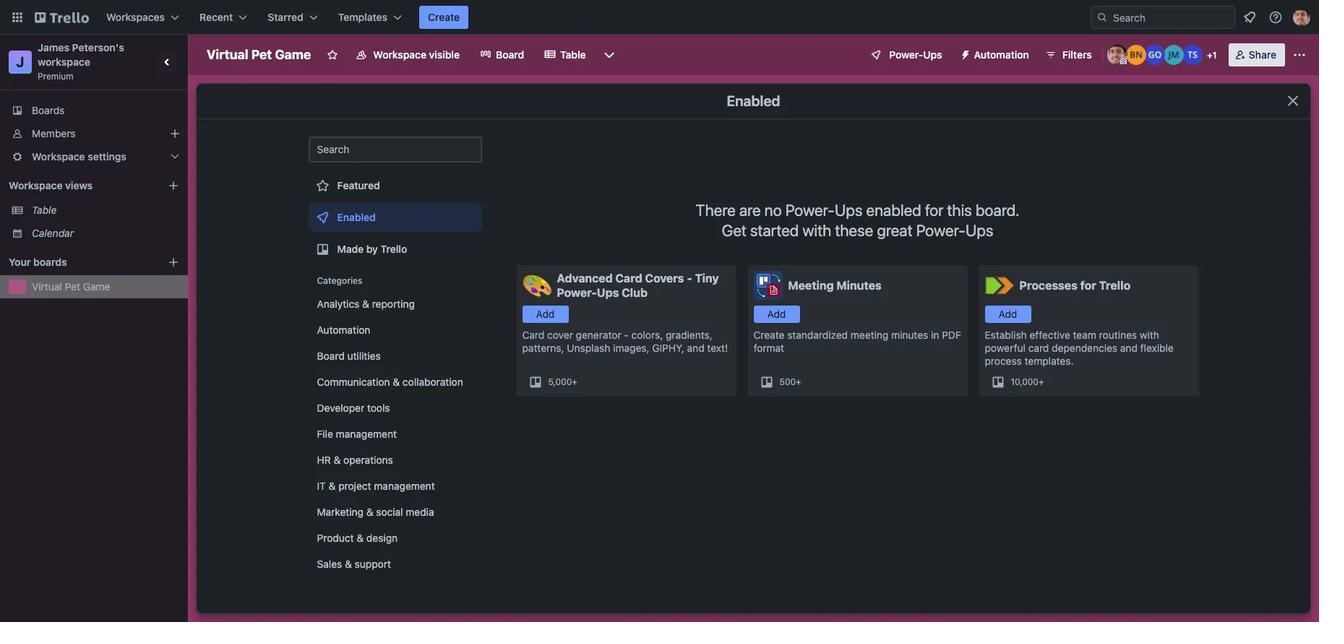 Task type: locate. For each thing, give the bounding box(es) containing it.
- inside advanced card covers - tiny power-ups club
[[687, 272, 692, 285]]

& for product
[[357, 532, 364, 544]]

1 horizontal spatial james peterson (jamespeterson93) image
[[1293, 9, 1311, 26]]

0 horizontal spatial card
[[522, 329, 545, 341]]

1 vertical spatial workspace
[[32, 150, 85, 163]]

1 horizontal spatial table link
[[536, 43, 595, 67]]

these
[[835, 221, 874, 240]]

filters
[[1063, 48, 1092, 61]]

process
[[985, 355, 1022, 367]]

workspace down members
[[32, 150, 85, 163]]

- inside card cover generator - colors, gradients, patterns, unsplash images, giphy, and text!
[[624, 329, 629, 341]]

tools
[[367, 402, 390, 414]]

1 horizontal spatial trello
[[1099, 279, 1131, 292]]

great
[[877, 221, 913, 240]]

& for communication
[[393, 376, 400, 388]]

create button
[[419, 6, 469, 29]]

j link
[[9, 51, 32, 74]]

0 vertical spatial table
[[560, 48, 586, 61]]

0 vertical spatial for
[[925, 201, 944, 220]]

operations
[[344, 454, 393, 466]]

ups inside advanced card covers - tiny power-ups club
[[597, 286, 619, 299]]

automation
[[974, 48, 1029, 61], [317, 324, 370, 336]]

meeting minutes
[[788, 279, 882, 292]]

workspace left visible on the top left of the page
[[373, 48, 427, 61]]

0 vertical spatial with
[[803, 221, 832, 240]]

workspace for workspace visible
[[373, 48, 427, 61]]

1 vertical spatial -
[[624, 329, 629, 341]]

add button for processes for trello
[[985, 306, 1031, 323]]

2 horizontal spatial add button
[[985, 306, 1031, 323]]

images,
[[613, 342, 650, 354]]

reporting
[[372, 298, 415, 310]]

2 vertical spatial workspace
[[9, 179, 63, 192]]

no
[[765, 201, 782, 220]]

pet down your boards with 1 items element
[[65, 281, 80, 293]]

workspace
[[373, 48, 427, 61], [32, 150, 85, 163], [9, 179, 63, 192]]

1 and from the left
[[687, 342, 705, 354]]

ups left the sm image at right
[[923, 48, 942, 61]]

1 vertical spatial table link
[[32, 203, 179, 218]]

ups left club
[[597, 286, 619, 299]]

0 notifications image
[[1241, 9, 1259, 26]]

it & project management
[[317, 480, 435, 492]]

trello up "routines"
[[1099, 279, 1131, 292]]

james peterson (jamespeterson93) image right open information menu 'icon'
[[1293, 9, 1311, 26]]

0 horizontal spatial -
[[624, 329, 629, 341]]

advanced card covers - tiny power-ups club
[[557, 272, 719, 299]]

create inside 'create standardized meeting minutes in pdf format'
[[754, 329, 785, 341]]

add button up establish
[[985, 306, 1031, 323]]

1 vertical spatial with
[[1140, 329, 1160, 341]]

management
[[336, 428, 397, 440], [374, 480, 435, 492]]

0 horizontal spatial pet
[[65, 281, 80, 293]]

are
[[739, 201, 761, 220]]

enabled link
[[308, 203, 482, 232]]

visible
[[429, 48, 460, 61]]

establish effective team routines with powerful card dependencies and flexible process templates.
[[985, 329, 1174, 367]]

board utilities
[[317, 350, 381, 362]]

0 horizontal spatial virtual
[[32, 281, 62, 293]]

1 horizontal spatial virtual pet game
[[207, 47, 311, 62]]

giphy,
[[652, 342, 685, 354]]

- left tiny
[[687, 272, 692, 285]]

virtual down boards
[[32, 281, 62, 293]]

0 horizontal spatial for
[[925, 201, 944, 220]]

by
[[366, 243, 378, 255]]

power- left the sm image at right
[[890, 48, 923, 61]]

add button up cover
[[522, 306, 569, 323]]

with up flexible
[[1140, 329, 1160, 341]]

1 horizontal spatial card
[[616, 272, 643, 285]]

calendar
[[32, 227, 74, 239]]

james peterson (jamespeterson93) image
[[1293, 9, 1311, 26], [1107, 45, 1128, 65]]

1 vertical spatial game
[[83, 281, 110, 293]]

add board image
[[168, 257, 179, 268]]

0 vertical spatial board
[[496, 48, 524, 61]]

1 vertical spatial create
[[754, 329, 785, 341]]

communication & collaboration link
[[308, 371, 482, 394]]

primary element
[[0, 0, 1319, 35]]

with
[[803, 221, 832, 240], [1140, 329, 1160, 341]]

1 vertical spatial virtual
[[32, 281, 62, 293]]

1 horizontal spatial and
[[1121, 342, 1138, 354]]

power- down this
[[916, 221, 966, 240]]

with left these
[[803, 221, 832, 240]]

ups down board.
[[966, 221, 994, 240]]

and down "routines"
[[1121, 342, 1138, 354]]

0 vertical spatial -
[[687, 272, 692, 285]]

& for sales
[[345, 558, 352, 570]]

& right sales
[[345, 558, 352, 570]]

0 vertical spatial table link
[[536, 43, 595, 67]]

1 vertical spatial automation
[[317, 324, 370, 336]]

with inside establish effective team routines with powerful card dependencies and flexible process templates.
[[1140, 329, 1160, 341]]

add button up format
[[754, 306, 800, 323]]

3 add button from the left
[[985, 306, 1031, 323]]

0 vertical spatial virtual pet game
[[207, 47, 311, 62]]

board left utilities
[[317, 350, 345, 362]]

for right processes at the right top of the page
[[1081, 279, 1097, 292]]

& down board utilities link
[[393, 376, 400, 388]]

virtual pet game
[[207, 47, 311, 62], [32, 281, 110, 293]]

file management link
[[308, 423, 482, 446]]

0 horizontal spatial automation
[[317, 324, 370, 336]]

power-
[[890, 48, 923, 61], [786, 201, 835, 220], [916, 221, 966, 240], [557, 286, 597, 299]]

1 horizontal spatial for
[[1081, 279, 1097, 292]]

2 and from the left
[[1121, 342, 1138, 354]]

table link up the calendar link
[[32, 203, 179, 218]]

and inside card cover generator - colors, gradients, patterns, unsplash images, giphy, and text!
[[687, 342, 705, 354]]

game
[[275, 47, 311, 62], [83, 281, 110, 293]]

management down hr & operations link
[[374, 480, 435, 492]]

team
[[1073, 329, 1097, 341]]

minutes
[[891, 329, 929, 341]]

1 horizontal spatial add
[[768, 308, 786, 320]]

1 vertical spatial board
[[317, 350, 345, 362]]

processes
[[1020, 279, 1078, 292]]

create for create standardized meeting minutes in pdf format
[[754, 329, 785, 341]]

& right analytics
[[362, 298, 369, 310]]

1 vertical spatial pet
[[65, 281, 80, 293]]

meeting
[[788, 279, 834, 292]]

power- down advanced
[[557, 286, 597, 299]]

card cover generator - colors, gradients, patterns, unsplash images, giphy, and text!
[[522, 329, 728, 354]]

table link left customize views icon in the left top of the page
[[536, 43, 595, 67]]

workspace inside button
[[373, 48, 427, 61]]

+ down standardized on the bottom right of the page
[[796, 377, 802, 388]]

filters button
[[1041, 43, 1097, 67]]

0 vertical spatial virtual
[[207, 47, 248, 62]]

board link
[[471, 43, 533, 67]]

card inside card cover generator - colors, gradients, patterns, unsplash images, giphy, and text!
[[522, 329, 545, 341]]

1 vertical spatial virtual pet game
[[32, 281, 110, 293]]

add button
[[522, 306, 569, 323], [754, 306, 800, 323], [985, 306, 1031, 323]]

1 horizontal spatial pet
[[251, 47, 272, 62]]

minutes
[[837, 279, 882, 292]]

for left this
[[925, 201, 944, 220]]

automation button
[[954, 43, 1038, 67]]

club
[[622, 286, 648, 299]]

communication
[[317, 376, 390, 388]]

routines
[[1099, 329, 1137, 341]]

- up images, at the left
[[624, 329, 629, 341]]

workspace for workspace views
[[9, 179, 63, 192]]

+
[[1207, 50, 1213, 61], [572, 377, 578, 388], [796, 377, 802, 388], [1039, 377, 1044, 388]]

add up format
[[768, 308, 786, 320]]

add up cover
[[536, 308, 555, 320]]

board for board
[[496, 48, 524, 61]]

0 horizontal spatial create
[[428, 11, 460, 23]]

templates
[[338, 11, 388, 23]]

1 vertical spatial trello
[[1099, 279, 1131, 292]]

there are no power-ups enabled for this board. get started with these great power-ups
[[696, 201, 1020, 240]]

and
[[687, 342, 705, 354], [1121, 342, 1138, 354]]

workspace inside "workspace settings" dropdown button
[[32, 150, 85, 163]]

automation inside automation link
[[317, 324, 370, 336]]

+ down unsplash
[[572, 377, 578, 388]]

made by trello link
[[308, 235, 482, 264]]

create up format
[[754, 329, 785, 341]]

card up patterns,
[[522, 329, 545, 341]]

2 add from the left
[[768, 308, 786, 320]]

& for analytics
[[362, 298, 369, 310]]

create for create
[[428, 11, 460, 23]]

with inside there are no power-ups enabled for this board. get started with these great power-ups
[[803, 221, 832, 240]]

virtual pet game down your boards with 1 items element
[[32, 281, 110, 293]]

management up operations on the bottom of page
[[336, 428, 397, 440]]

1 add button from the left
[[522, 306, 569, 323]]

10,000
[[1011, 377, 1039, 388]]

1 horizontal spatial add button
[[754, 306, 800, 323]]

0 horizontal spatial trello
[[381, 243, 407, 255]]

add for advanced card covers - tiny power-ups club
[[536, 308, 555, 320]]

1 vertical spatial for
[[1081, 279, 1097, 292]]

table up calendar
[[32, 204, 57, 216]]

+ down the templates.
[[1039, 377, 1044, 388]]

workspace left views
[[9, 179, 63, 192]]

0 vertical spatial trello
[[381, 243, 407, 255]]

& right it
[[329, 480, 336, 492]]

Board name text field
[[200, 43, 318, 67]]

2 add button from the left
[[754, 306, 800, 323]]

featured
[[337, 179, 380, 192]]

0 horizontal spatial add button
[[522, 306, 569, 323]]

1 vertical spatial enabled
[[337, 211, 376, 223]]

create up visible on the top left of the page
[[428, 11, 460, 23]]

add for meeting minutes
[[768, 308, 786, 320]]

virtual inside virtual pet game link
[[32, 281, 62, 293]]

and down "gradients,"
[[687, 342, 705, 354]]

0 horizontal spatial board
[[317, 350, 345, 362]]

game down your boards with 1 items element
[[83, 281, 110, 293]]

0 horizontal spatial add
[[536, 308, 555, 320]]

& left social
[[366, 506, 373, 518]]

0 horizontal spatial with
[[803, 221, 832, 240]]

support
[[355, 558, 391, 570]]

pet down starred
[[251, 47, 272, 62]]

0 horizontal spatial james peterson (jamespeterson93) image
[[1107, 45, 1128, 65]]

create standardized meeting minutes in pdf format
[[754, 329, 961, 354]]

0 vertical spatial automation
[[974, 48, 1029, 61]]

card up club
[[616, 272, 643, 285]]

covers
[[645, 272, 684, 285]]

1 horizontal spatial enabled
[[727, 93, 780, 109]]

0 vertical spatial pet
[[251, 47, 272, 62]]

add
[[536, 308, 555, 320], [768, 308, 786, 320], [999, 308, 1018, 320]]

1 horizontal spatial create
[[754, 329, 785, 341]]

table left customize views icon in the left top of the page
[[560, 48, 586, 61]]

establish
[[985, 329, 1027, 341]]

board right visible on the top left of the page
[[496, 48, 524, 61]]

1 horizontal spatial game
[[275, 47, 311, 62]]

& left 'design'
[[357, 532, 364, 544]]

recent button
[[191, 6, 256, 29]]

&
[[362, 298, 369, 310], [393, 376, 400, 388], [334, 454, 341, 466], [329, 480, 336, 492], [366, 506, 373, 518], [357, 532, 364, 544], [345, 558, 352, 570]]

game down starred "popup button"
[[275, 47, 311, 62]]

utilities
[[347, 350, 381, 362]]

made
[[337, 243, 364, 255]]

1 horizontal spatial automation
[[974, 48, 1029, 61]]

1 horizontal spatial board
[[496, 48, 524, 61]]

james peterson (jamespeterson93) image left gary orlando (garyorlando) icon
[[1107, 45, 1128, 65]]

1 horizontal spatial -
[[687, 272, 692, 285]]

create inside "button"
[[428, 11, 460, 23]]

add up establish
[[999, 308, 1018, 320]]

1 horizontal spatial with
[[1140, 329, 1160, 341]]

1 horizontal spatial virtual
[[207, 47, 248, 62]]

trello for made by trello
[[381, 243, 407, 255]]

0 vertical spatial james peterson (jamespeterson93) image
[[1293, 9, 1311, 26]]

2 horizontal spatial add
[[999, 308, 1018, 320]]

virtual down recent dropdown button
[[207, 47, 248, 62]]

pet
[[251, 47, 272, 62], [65, 281, 80, 293]]

0 vertical spatial create
[[428, 11, 460, 23]]

hr & operations link
[[308, 449, 482, 472]]

in
[[931, 329, 939, 341]]

1 add from the left
[[536, 308, 555, 320]]

project
[[338, 480, 371, 492]]

show menu image
[[1293, 48, 1307, 62]]

ups inside button
[[923, 48, 942, 61]]

0 vertical spatial workspace
[[373, 48, 427, 61]]

Search text field
[[308, 137, 482, 163]]

automation left filters button
[[974, 48, 1029, 61]]

create
[[428, 11, 460, 23], [754, 329, 785, 341]]

virtual inside the board name text box
[[207, 47, 248, 62]]

1 vertical spatial card
[[522, 329, 545, 341]]

0 horizontal spatial game
[[83, 281, 110, 293]]

3 add from the left
[[999, 308, 1018, 320]]

trello right by
[[381, 243, 407, 255]]

trello for processes for trello
[[1099, 279, 1131, 292]]

0 horizontal spatial and
[[687, 342, 705, 354]]

your boards
[[9, 256, 67, 268]]

0 vertical spatial card
[[616, 272, 643, 285]]

boards
[[33, 256, 67, 268]]

virtual pet game down starred
[[207, 47, 311, 62]]

& right the hr
[[334, 454, 341, 466]]

0 horizontal spatial table
[[32, 204, 57, 216]]

0 vertical spatial game
[[275, 47, 311, 62]]

+ for advanced card covers - tiny power-ups club
[[572, 377, 578, 388]]

automation up board utilities
[[317, 324, 370, 336]]



Task type: describe. For each thing, give the bounding box(es) containing it.
gary orlando (garyorlando) image
[[1145, 45, 1165, 65]]

customize views image
[[602, 48, 616, 62]]

1 vertical spatial james peterson (jamespeterson93) image
[[1107, 45, 1128, 65]]

add button for advanced card covers - tiny power-ups club
[[522, 306, 569, 323]]

virtual pet game link
[[32, 280, 179, 294]]

developer tools link
[[308, 397, 482, 420]]

+ 1
[[1207, 50, 1217, 61]]

dependencies
[[1052, 342, 1118, 354]]

workspace for workspace settings
[[32, 150, 85, 163]]

5,000
[[548, 377, 572, 388]]

communication & collaboration
[[317, 376, 463, 388]]

+ for meeting minutes
[[796, 377, 802, 388]]

0 horizontal spatial enabled
[[337, 211, 376, 223]]

Search field
[[1108, 7, 1235, 28]]

1 vertical spatial table
[[32, 204, 57, 216]]

starred
[[268, 11, 303, 23]]

design
[[367, 532, 398, 544]]

enabled
[[866, 201, 922, 220]]

developer
[[317, 402, 365, 414]]

boards link
[[0, 99, 188, 122]]

members
[[32, 127, 76, 140]]

for inside there are no power-ups enabled for this board. get started with these great power-ups
[[925, 201, 944, 220]]

j
[[16, 54, 24, 70]]

marketing & social media link
[[308, 501, 482, 524]]

gradients,
[[666, 329, 713, 341]]

open information menu image
[[1269, 10, 1283, 25]]

0 vertical spatial management
[[336, 428, 397, 440]]

analytics & reporting
[[317, 298, 415, 310]]

card inside advanced card covers - tiny power-ups club
[[616, 272, 643, 285]]

back to home image
[[35, 6, 89, 29]]

templates.
[[1025, 355, 1074, 367]]

1 horizontal spatial table
[[560, 48, 586, 61]]

boards
[[32, 104, 65, 116]]

standardized
[[788, 329, 848, 341]]

file management
[[317, 428, 397, 440]]

jeremy miller (jeremymiller198) image
[[1164, 45, 1184, 65]]

media
[[406, 506, 434, 518]]

cover
[[547, 329, 573, 341]]

& for hr
[[334, 454, 341, 466]]

- for colors,
[[624, 329, 629, 341]]

card
[[1029, 342, 1049, 354]]

calendar link
[[32, 226, 179, 241]]

create a view image
[[168, 180, 179, 192]]

peterson's
[[72, 41, 124, 54]]

+ right tara schultz (taraschultz7) image
[[1207, 50, 1213, 61]]

0 horizontal spatial virtual pet game
[[32, 281, 110, 293]]

meeting
[[851, 329, 889, 341]]

ben nelson (bennelson96) image
[[1126, 45, 1146, 65]]

sm image
[[954, 43, 974, 64]]

hr & operations
[[317, 454, 393, 466]]

members link
[[0, 122, 188, 145]]

file
[[317, 428, 333, 440]]

- for tiny
[[687, 272, 692, 285]]

add button for meeting minutes
[[754, 306, 800, 323]]

power-ups
[[890, 48, 942, 61]]

workspaces
[[106, 11, 165, 23]]

templates button
[[329, 6, 411, 29]]

& for marketing
[[366, 506, 373, 518]]

power- inside advanced card covers - tiny power-ups club
[[557, 286, 597, 299]]

automation inside automation button
[[974, 48, 1029, 61]]

500 +
[[780, 377, 802, 388]]

power- inside button
[[890, 48, 923, 61]]

colors,
[[632, 329, 663, 341]]

1
[[1213, 50, 1217, 61]]

star or unstar board image
[[327, 49, 339, 61]]

workspace settings button
[[0, 145, 188, 168]]

get
[[722, 221, 747, 240]]

generator
[[576, 329, 622, 341]]

tiny
[[695, 272, 719, 285]]

workspace settings
[[32, 150, 126, 163]]

format
[[754, 342, 785, 354]]

500
[[780, 377, 796, 388]]

board.
[[976, 201, 1020, 220]]

10,000 +
[[1011, 377, 1044, 388]]

pdf
[[942, 329, 961, 341]]

board utilities link
[[308, 345, 482, 368]]

your
[[9, 256, 31, 268]]

product
[[317, 532, 354, 544]]

game inside the board name text box
[[275, 47, 311, 62]]

flexible
[[1141, 342, 1174, 354]]

workspace navigation collapse icon image
[[158, 52, 178, 72]]

search image
[[1097, 12, 1108, 23]]

featured link
[[308, 171, 482, 200]]

workspace views
[[9, 179, 93, 192]]

sales & support
[[317, 558, 391, 570]]

workspaces button
[[98, 6, 188, 29]]

add for processes for trello
[[999, 308, 1018, 320]]

marketing
[[317, 506, 364, 518]]

developer tools
[[317, 402, 390, 414]]

share button
[[1229, 43, 1285, 67]]

1 vertical spatial management
[[374, 480, 435, 492]]

tara schultz (taraschultz7) image
[[1183, 45, 1203, 65]]

processes for trello
[[1020, 279, 1131, 292]]

pet inside the board name text box
[[251, 47, 272, 62]]

unsplash
[[567, 342, 610, 354]]

+ for processes for trello
[[1039, 377, 1044, 388]]

power- right no
[[786, 201, 835, 220]]

premium
[[38, 71, 74, 82]]

social
[[376, 506, 403, 518]]

board for board utilities
[[317, 350, 345, 362]]

powerful
[[985, 342, 1026, 354]]

product & design
[[317, 532, 398, 544]]

and inside establish effective team routines with powerful card dependencies and flexible process templates.
[[1121, 342, 1138, 354]]

workspace visible button
[[347, 43, 468, 67]]

ups up these
[[835, 201, 863, 220]]

0 horizontal spatial table link
[[32, 203, 179, 218]]

marketing & social media
[[317, 506, 434, 518]]

your boards with 1 items element
[[9, 254, 146, 271]]

0 vertical spatial enabled
[[727, 93, 780, 109]]

virtual pet game inside the board name text box
[[207, 47, 311, 62]]

text!
[[707, 342, 728, 354]]

5,000 +
[[548, 377, 578, 388]]

james peterson's workspace link
[[38, 41, 127, 68]]

& for it
[[329, 480, 336, 492]]

automation link
[[308, 319, 482, 342]]

james peterson's workspace premium
[[38, 41, 127, 82]]

hr
[[317, 454, 331, 466]]

this member is an admin of this board. image
[[1120, 59, 1127, 65]]

patterns,
[[522, 342, 564, 354]]

starred button
[[259, 6, 327, 29]]



Task type: vqa. For each thing, say whether or not it's contained in the screenshot.


